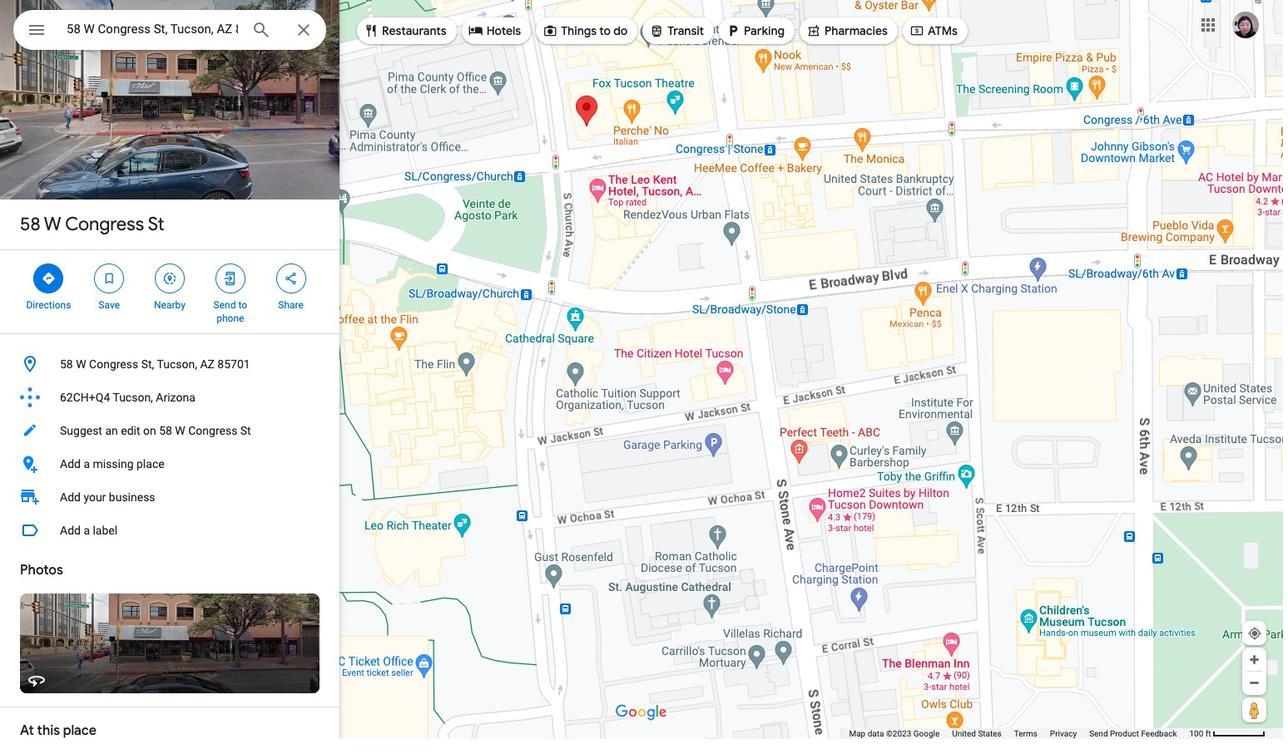 Task type: vqa. For each thing, say whether or not it's contained in the screenshot.
58 W Congress St, Tucson, AZ 85701
yes



Task type: locate. For each thing, give the bounding box(es) containing it.
st
[[148, 213, 164, 236], [240, 424, 251, 438]]

62ch+q4 tucson, arizona
[[60, 391, 195, 404]]

add
[[60, 458, 81, 471], [60, 491, 81, 504], [60, 524, 81, 538]]

 atms
[[909, 22, 958, 40]]

0 vertical spatial to
[[599, 23, 611, 38]]

58 for 58 w congress st
[[20, 213, 40, 236]]

congress for st
[[65, 213, 144, 236]]

missing
[[93, 458, 134, 471]]

add for add your business
[[60, 491, 81, 504]]

tucson, right the st,
[[157, 358, 197, 371]]

w for 58 w congress st
[[44, 213, 61, 236]]

edit
[[121, 424, 140, 438]]

add for add a label
[[60, 524, 81, 538]]

 restaurants
[[364, 22, 447, 40]]

to left do
[[599, 23, 611, 38]]

add down suggest
[[60, 458, 81, 471]]

congress
[[65, 213, 144, 236], [89, 358, 138, 371], [188, 424, 237, 438]]


[[162, 270, 177, 288]]

w up 62ch+q4
[[76, 358, 86, 371]]

nearby
[[154, 300, 185, 311]]

58
[[20, 213, 40, 236], [60, 358, 73, 371], [159, 424, 172, 438]]


[[27, 18, 47, 42]]

place
[[136, 458, 164, 471]]

google account: michele murakami  
(michele.murakami@adept.ai) image
[[1232, 11, 1259, 38]]

w right on
[[175, 424, 185, 438]]

a left label
[[84, 524, 90, 538]]

0 vertical spatial w
[[44, 213, 61, 236]]

w inside button
[[175, 424, 185, 438]]

1 vertical spatial st
[[240, 424, 251, 438]]

send
[[213, 300, 236, 311], [1089, 730, 1108, 739]]

tucson, up edit
[[113, 391, 153, 404]]

congress down the arizona
[[188, 424, 237, 438]]

1 vertical spatial congress
[[89, 358, 138, 371]]

business
[[109, 491, 155, 504]]

add a missing place button
[[0, 448, 340, 481]]

suggest an edit on 58 w congress st button
[[0, 414, 340, 448]]

1 horizontal spatial tucson,
[[157, 358, 197, 371]]

congress inside button
[[89, 358, 138, 371]]

0 vertical spatial congress
[[65, 213, 144, 236]]

0 horizontal spatial tucson,
[[113, 391, 153, 404]]

1 horizontal spatial w
[[76, 358, 86, 371]]

0 vertical spatial tucson,
[[157, 358, 197, 371]]

 button
[[13, 10, 60, 53]]

to
[[599, 23, 611, 38], [238, 300, 247, 311]]

add left your
[[60, 491, 81, 504]]

w for 58 w congress st, tucson, az 85701
[[76, 358, 86, 371]]

add your business
[[60, 491, 155, 504]]

58 for 58 w congress st, tucson, az 85701
[[60, 358, 73, 371]]

footer containing map data ©2023 google
[[849, 729, 1189, 740]]

0 vertical spatial add
[[60, 458, 81, 471]]

send up phone
[[213, 300, 236, 311]]

2 vertical spatial congress
[[188, 424, 237, 438]]

1 vertical spatial to
[[238, 300, 247, 311]]

restaurants
[[382, 23, 447, 38]]

1 horizontal spatial st
[[240, 424, 251, 438]]

show your location image
[[1247, 627, 1262, 642]]

1 horizontal spatial 58
[[60, 358, 73, 371]]

2 horizontal spatial 58
[[159, 424, 172, 438]]

1 add from the top
[[60, 458, 81, 471]]

0 horizontal spatial st
[[148, 213, 164, 236]]

1 vertical spatial send
[[1089, 730, 1108, 739]]

0 vertical spatial send
[[213, 300, 236, 311]]


[[364, 22, 379, 40]]

2 horizontal spatial w
[[175, 424, 185, 438]]

1 vertical spatial add
[[60, 491, 81, 504]]

58 up 62ch+q4
[[60, 358, 73, 371]]

2 vertical spatial w
[[175, 424, 185, 438]]

st up 
[[148, 213, 164, 236]]

2 vertical spatial 58
[[159, 424, 172, 438]]

photos
[[20, 563, 63, 579]]

add left label
[[60, 524, 81, 538]]

2 add from the top
[[60, 491, 81, 504]]

data
[[868, 730, 884, 739]]

add for add a missing place
[[60, 458, 81, 471]]

label
[[93, 524, 117, 538]]

send for send to phone
[[213, 300, 236, 311]]

1 horizontal spatial send
[[1089, 730, 1108, 739]]

send inside send to phone
[[213, 300, 236, 311]]

to up phone
[[238, 300, 247, 311]]

58 w congress st
[[20, 213, 164, 236]]


[[649, 22, 664, 40]]

a left missing
[[84, 458, 90, 471]]

2 a from the top
[[84, 524, 90, 538]]

 search field
[[13, 10, 326, 53]]

58 right on
[[159, 424, 172, 438]]

w inside button
[[76, 358, 86, 371]]

atms
[[928, 23, 958, 38]]

send product feedback button
[[1089, 729, 1177, 740]]

w
[[44, 213, 61, 236], [76, 358, 86, 371], [175, 424, 185, 438]]

 pharmacies
[[806, 22, 888, 40]]

footer
[[849, 729, 1189, 740]]

pharmacies
[[825, 23, 888, 38]]

0 vertical spatial a
[[84, 458, 90, 471]]

None field
[[67, 19, 238, 39]]

58 w congress st, tucson, az 85701 button
[[0, 348, 340, 381]]

1 horizontal spatial to
[[599, 23, 611, 38]]


[[909, 22, 924, 40]]

0 vertical spatial 58
[[20, 213, 40, 236]]

w up 
[[44, 213, 61, 236]]

1 vertical spatial 58
[[60, 358, 73, 371]]

none field inside 58 w congress st, tucson, az 85701 field
[[67, 19, 238, 39]]

0 horizontal spatial 58
[[20, 213, 40, 236]]

85701
[[217, 358, 250, 371]]

send left 'product'
[[1089, 730, 1108, 739]]

0 horizontal spatial w
[[44, 213, 61, 236]]

tucson,
[[157, 358, 197, 371], [113, 391, 153, 404]]

2 vertical spatial add
[[60, 524, 81, 538]]


[[102, 270, 117, 288]]

3 add from the top
[[60, 524, 81, 538]]

1 vertical spatial tucson,
[[113, 391, 153, 404]]

footer inside google maps element
[[849, 729, 1189, 740]]

1 vertical spatial w
[[76, 358, 86, 371]]

tucson, inside button
[[157, 358, 197, 371]]

0 horizontal spatial send
[[213, 300, 236, 311]]

a
[[84, 458, 90, 471], [84, 524, 90, 538]]

1 vertical spatial a
[[84, 524, 90, 538]]

58 inside button
[[60, 358, 73, 371]]

states
[[978, 730, 1002, 739]]

st down the 85701
[[240, 424, 251, 438]]

congress up 
[[65, 213, 144, 236]]

send to phone
[[213, 300, 247, 325]]

1 a from the top
[[84, 458, 90, 471]]

0 horizontal spatial to
[[238, 300, 247, 311]]

things
[[561, 23, 597, 38]]

58 up directions
[[20, 213, 40, 236]]

congress left the st,
[[89, 358, 138, 371]]

united states button
[[952, 729, 1002, 740]]

send inside button
[[1089, 730, 1108, 739]]



Task type: describe. For each thing, give the bounding box(es) containing it.
united states
[[952, 730, 1002, 739]]

an
[[105, 424, 118, 438]]

transit
[[668, 23, 704, 38]]

zoom in image
[[1248, 654, 1261, 667]]

hotels
[[487, 23, 521, 38]]

send for send product feedback
[[1089, 730, 1108, 739]]

58 inside button
[[159, 424, 172, 438]]

on
[[143, 424, 156, 438]]

do
[[613, 23, 628, 38]]

terms
[[1014, 730, 1038, 739]]

 things to do
[[543, 22, 628, 40]]

feedback
[[1141, 730, 1177, 739]]

 transit
[[649, 22, 704, 40]]

62ch+q4 tucson, arizona button
[[0, 381, 340, 414]]

add a label
[[60, 524, 117, 538]]


[[41, 270, 56, 288]]

a for label
[[84, 524, 90, 538]]

privacy
[[1050, 730, 1077, 739]]


[[283, 270, 298, 288]]

ft
[[1206, 730, 1211, 739]]

suggest an edit on 58 w congress st
[[60, 424, 251, 438]]

100
[[1189, 730, 1204, 739]]

58 w congress st main content
[[0, 0, 340, 740]]

suggest
[[60, 424, 102, 438]]

terms button
[[1014, 729, 1038, 740]]

save
[[98, 300, 120, 311]]

add your business link
[[0, 481, 340, 514]]


[[223, 270, 238, 288]]


[[543, 22, 558, 40]]

 parking
[[726, 22, 785, 40]]

add a label button
[[0, 514, 340, 548]]

show street view coverage image
[[1242, 698, 1266, 723]]

az
[[200, 358, 215, 371]]


[[806, 22, 821, 40]]

layers
[[41, 704, 67, 715]]

0 vertical spatial st
[[148, 213, 164, 236]]

a for missing
[[84, 458, 90, 471]]

phone
[[217, 313, 244, 325]]

united
[[952, 730, 976, 739]]

actions for 58 w congress st region
[[0, 250, 340, 334]]

directions
[[26, 300, 71, 311]]

your
[[84, 491, 106, 504]]

58 W Congress St, Tucson, AZ 85701 field
[[13, 10, 326, 50]]

to inside send to phone
[[238, 300, 247, 311]]

arizona
[[156, 391, 195, 404]]

tucson, inside button
[[113, 391, 153, 404]]

st,
[[141, 358, 154, 371]]

add a missing place
[[60, 458, 164, 471]]

google maps element
[[0, 0, 1283, 740]]

congress inside button
[[188, 424, 237, 438]]

100 ft
[[1189, 730, 1211, 739]]

zoom out image
[[1248, 677, 1261, 690]]

100 ft button
[[1189, 730, 1266, 739]]

st inside suggest an edit on 58 w congress st button
[[240, 424, 251, 438]]

congress for st,
[[89, 358, 138, 371]]

©2023
[[886, 730, 911, 739]]

map
[[849, 730, 866, 739]]

map data ©2023 google
[[849, 730, 940, 739]]

privacy button
[[1050, 729, 1077, 740]]


[[468, 22, 483, 40]]

parking
[[744, 23, 785, 38]]

62ch+q4
[[60, 391, 110, 404]]

to inside  things to do
[[599, 23, 611, 38]]

58 w congress st, tucson, az 85701
[[60, 358, 250, 371]]

google
[[913, 730, 940, 739]]

share
[[278, 300, 304, 311]]

send product feedback
[[1089, 730, 1177, 739]]

 hotels
[[468, 22, 521, 40]]


[[726, 22, 741, 40]]

product
[[1110, 730, 1139, 739]]



